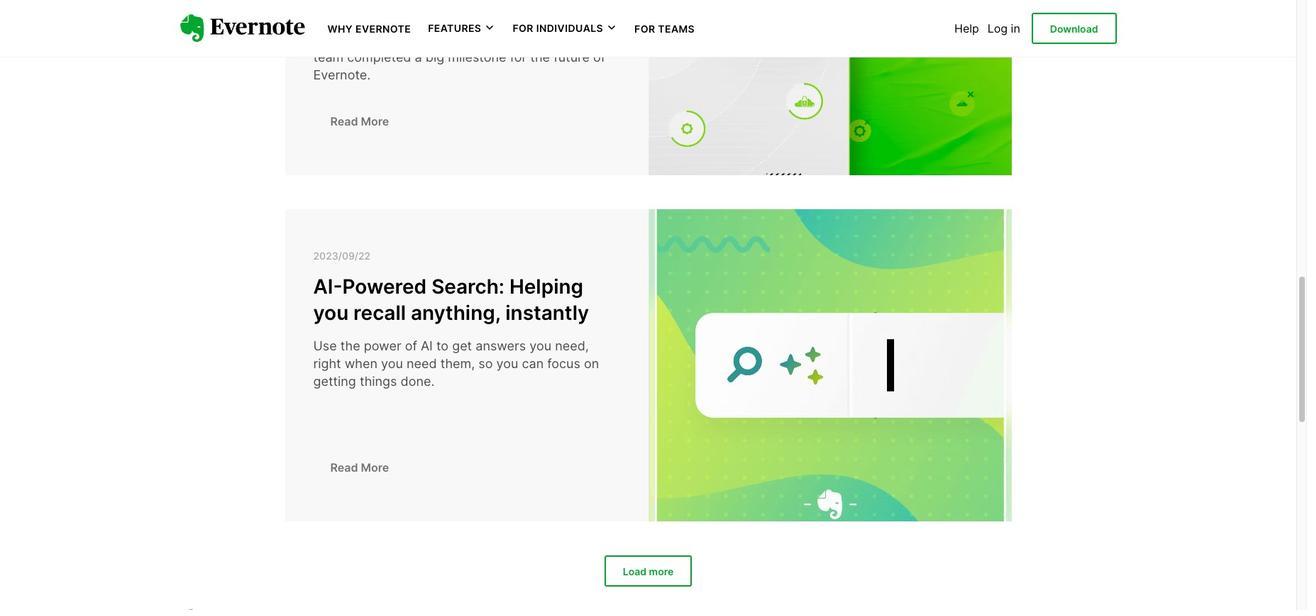 Task type: locate. For each thing, give the bounding box(es) containing it.
0 vertical spatial read more link
[[313, 107, 406, 135]]

0 vertical spatial read more
[[331, 114, 389, 128]]

the down and
[[531, 50, 550, 65]]

the up when
[[341, 339, 360, 354]]

provides
[[513, 14, 565, 29]]

insight
[[569, 14, 609, 29]]

caused
[[373, 32, 417, 47]]

for individuals
[[513, 22, 604, 34]]

2 read more from the top
[[331, 461, 389, 475]]

get
[[452, 339, 472, 354]]

1 vertical spatial read more link
[[313, 453, 406, 482]]

for
[[513, 22, 534, 34], [635, 23, 656, 35]]

of inside product lead federico simionato provides insight into what caused the recent outage and how the team completed a big milestone for the future of evernote.
[[594, 50, 606, 65]]

1 vertical spatial more
[[361, 461, 389, 475]]

read more
[[331, 114, 389, 128], [331, 461, 389, 475]]

right
[[313, 357, 341, 371]]

you inside ai-powered search: helping you recall anything, instantly
[[313, 301, 349, 325]]

need,
[[555, 339, 589, 354]]

0 horizontal spatial for
[[513, 22, 534, 34]]

0 vertical spatial read
[[331, 114, 358, 128]]

recent
[[444, 32, 483, 47]]

ai-powered search: helping you recall anything, instantly link
[[313, 274, 620, 326]]

ai-powered search: helping you recall anything, instantly
[[313, 275, 589, 325]]

2 more from the top
[[361, 461, 389, 475]]

0 vertical spatial of
[[594, 50, 606, 65]]

why evernote
[[328, 23, 411, 35]]

outage
[[486, 32, 528, 47]]

of left 'ai'
[[405, 339, 417, 354]]

teams
[[658, 23, 695, 35]]

big
[[426, 50, 445, 65]]

individuals
[[537, 22, 604, 34]]

getting
[[313, 374, 356, 389]]

1 vertical spatial read
[[331, 461, 358, 475]]

and
[[532, 32, 555, 47]]

download link
[[1032, 13, 1117, 44]]

1 more from the top
[[361, 114, 389, 128]]

search:
[[432, 275, 505, 299]]

1 vertical spatial read more
[[331, 461, 389, 475]]

you down ai-
[[313, 301, 349, 325]]

features
[[428, 22, 482, 34]]

product
[[313, 14, 361, 29]]

read
[[331, 114, 358, 128], [331, 461, 358, 475]]

things
[[360, 374, 397, 389]]

completed
[[347, 50, 411, 65]]

read for first read more "link" from the top of the page
[[331, 114, 358, 128]]

of right future
[[594, 50, 606, 65]]

you
[[313, 301, 349, 325], [530, 339, 552, 354], [381, 357, 403, 371], [497, 357, 519, 371]]

2 read from the top
[[331, 461, 358, 475]]

of inside use the power of ai to get answers you need, right when you need them, so you can focus on getting things done.
[[405, 339, 417, 354]]

0 vertical spatial more
[[361, 114, 389, 128]]

1 vertical spatial of
[[405, 339, 417, 354]]

1 read from the top
[[331, 114, 358, 128]]

simionato
[[450, 14, 509, 29]]

read more link
[[313, 107, 406, 135], [313, 453, 406, 482]]

download
[[1051, 23, 1099, 35]]

for left teams in the top right of the page
[[635, 23, 656, 35]]

to
[[437, 339, 449, 354]]

help link
[[955, 21, 980, 35]]

for teams
[[635, 23, 695, 35]]

1 read more from the top
[[331, 114, 389, 128]]

1 read more link from the top
[[313, 107, 406, 135]]

for up for
[[513, 22, 534, 34]]

0 horizontal spatial of
[[405, 339, 417, 354]]

powered
[[343, 275, 427, 299]]

more
[[361, 114, 389, 128], [361, 461, 389, 475]]

the
[[421, 32, 440, 47], [587, 32, 607, 47], [531, 50, 550, 65], [341, 339, 360, 354]]

helping
[[510, 275, 584, 299]]

a
[[415, 50, 422, 65]]

1 horizontal spatial of
[[594, 50, 606, 65]]

1 horizontal spatial for
[[635, 23, 656, 35]]

for inside button
[[513, 22, 534, 34]]

focus
[[548, 357, 581, 371]]

log in
[[988, 21, 1021, 35]]

lead
[[364, 14, 390, 29]]

of
[[594, 50, 606, 65], [405, 339, 417, 354]]



Task type: vqa. For each thing, say whether or not it's contained in the screenshot.
Start for free
no



Task type: describe. For each thing, give the bounding box(es) containing it.
read for 2nd read more "link"
[[331, 461, 358, 475]]

team
[[313, 50, 344, 65]]

read more for 2nd read more "link"
[[331, 461, 389, 475]]

you up the can
[[530, 339, 552, 354]]

anything,
[[411, 301, 501, 325]]

for
[[510, 50, 527, 65]]

the inside use the power of ai to get answers you need, right when you need them, so you can focus on getting things done.
[[341, 339, 360, 354]]

read more for first read more "link" from the top of the page
[[331, 114, 389, 128]]

into
[[313, 32, 336, 47]]

more for 2nd read more "link"
[[361, 461, 389, 475]]

ai
[[421, 339, 433, 354]]

log in link
[[988, 21, 1021, 35]]

you down power
[[381, 357, 403, 371]]

evernote.
[[313, 68, 371, 83]]

done.
[[401, 374, 435, 389]]

instantly
[[506, 301, 589, 325]]

you down answers
[[497, 357, 519, 371]]

help
[[955, 21, 980, 35]]

for for for teams
[[635, 23, 656, 35]]

can
[[522, 357, 544, 371]]

the down insight
[[587, 32, 607, 47]]

them,
[[441, 357, 475, 371]]

the up big
[[421, 32, 440, 47]]

future
[[554, 50, 590, 65]]

ai-
[[313, 275, 343, 299]]

features button
[[428, 21, 496, 35]]

what
[[340, 32, 370, 47]]

how
[[558, 32, 584, 47]]

log
[[988, 21, 1008, 35]]

in
[[1011, 21, 1021, 35]]

2 read more link from the top
[[313, 453, 406, 482]]

for for for individuals
[[513, 22, 534, 34]]

load
[[623, 566, 647, 578]]

why
[[328, 23, 353, 35]]

more for first read more "link" from the top of the page
[[361, 114, 389, 128]]

2023/09/22
[[313, 250, 371, 262]]

on
[[584, 357, 599, 371]]

more
[[649, 566, 674, 578]]

why evernote link
[[328, 21, 411, 36]]

evernote logo image
[[180, 14, 305, 43]]

for teams link
[[635, 21, 695, 36]]

product lead federico simionato provides insight into what caused the recent outage and how the team completed a big milestone for the future of evernote.
[[313, 14, 609, 83]]

use the power of ai to get answers you need, right when you need them, so you can focus on getting things done.
[[313, 339, 599, 389]]

when
[[345, 357, 378, 371]]

answers
[[476, 339, 526, 354]]

so
[[479, 357, 493, 371]]

use
[[313, 339, 337, 354]]

federico
[[394, 14, 446, 29]]

for individuals button
[[513, 21, 618, 35]]

power
[[364, 339, 402, 354]]

recall
[[354, 301, 406, 325]]

load more button
[[605, 556, 692, 587]]

milestone
[[448, 50, 507, 65]]

need
[[407, 357, 437, 371]]

load more
[[623, 566, 674, 578]]

evernote
[[356, 23, 411, 35]]



